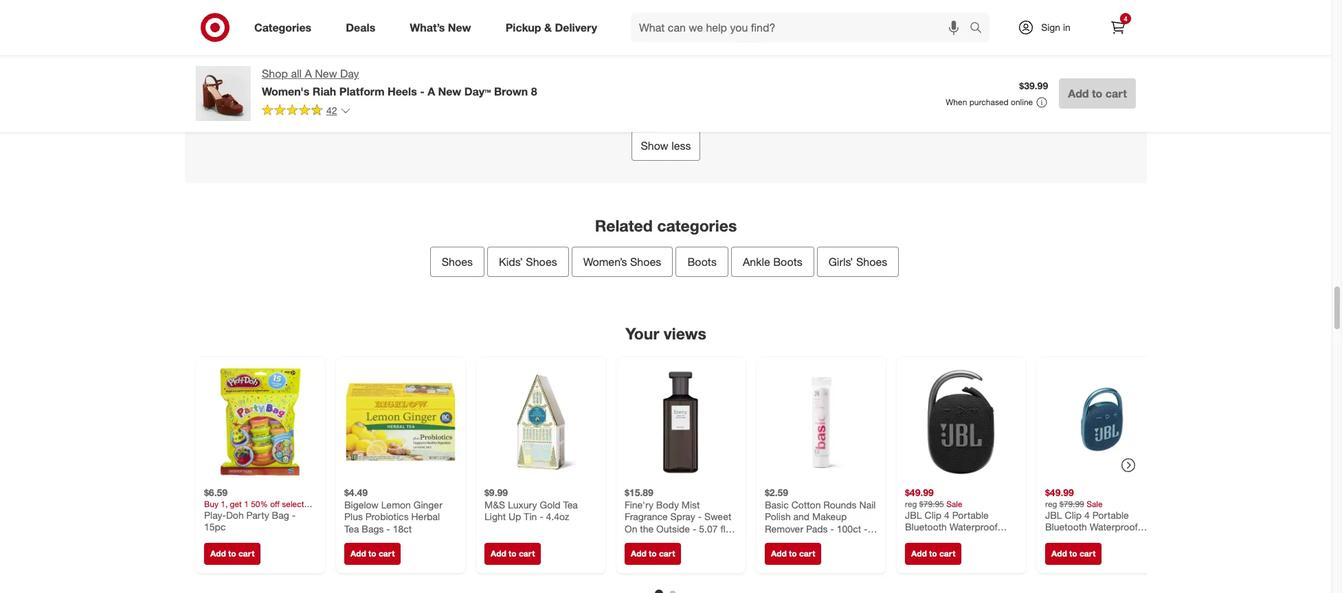 Task type: vqa. For each thing, say whether or not it's contained in the screenshot.
%
no



Task type: describe. For each thing, give the bounding box(es) containing it.
gold
[[540, 498, 561, 510]]

categories link
[[243, 12, 329, 43]]

$9.99
[[485, 486, 508, 498]]

sign
[[1042, 21, 1061, 33]]

- inside $9.99 m&s luxury gold tea light up tin - 4.4oz
[[540, 510, 544, 522]]

outside
[[657, 523, 690, 534]]

pickup & delivery
[[506, 20, 597, 34]]

probiotics
[[366, 510, 409, 522]]

- down makeup
[[831, 523, 834, 534]]

to down play-doh party bag - 15pc
[[228, 548, 236, 559]]

shop
[[262, 67, 288, 80]]

tea inside $4.49 bigelow lemon ginger plus probiotics herbal tea bags - 18ct
[[344, 523, 359, 534]]

shop all a new day women's riah platform heels - a new day™ brown 8
[[262, 67, 537, 98]]

platform
[[339, 84, 385, 98]]

add to cart for $15.89 fine'ry body mist fragrance spray - sweet on the outside - 5.07 fl oz
[[631, 548, 675, 559]]

fine'ry body mist fragrance spray - sweet on the outside - 5.07 fl oz image
[[625, 365, 738, 478]]

what's new
[[410, 20, 471, 34]]

to for $9.99 m&s luxury gold tea light up tin - 4.4oz
[[509, 548, 517, 559]]

shoes inside shoes link
[[442, 255, 473, 269]]

shoes link
[[430, 247, 485, 277]]

categories
[[657, 216, 737, 235]]

to for $4.49 bigelow lemon ginger plus probiotics herbal tea bags - 18ct
[[369, 548, 376, 559]]

speaker for $49.99 reg $79.95 sale jbl clip 4 portable bluetooth waterproof speaker
[[905, 533, 941, 545]]

add to cart button for $9.99 m&s luxury gold tea light up tin - 4.4oz
[[485, 543, 541, 565]]

mist
[[682, 498, 700, 510]]

cart for $49.99 reg $79.95 sale jbl clip 4 portable bluetooth waterproof speaker
[[940, 548, 956, 559]]

0 vertical spatial new
[[448, 20, 471, 34]]

basic cotton rounds nail polish and makeup remover pads - 100ct - up & up™ image
[[765, 365, 878, 478]]

1 vertical spatial a
[[428, 84, 435, 98]]

shoes for girls' shoes
[[856, 255, 888, 269]]

fine'ry
[[625, 498, 654, 510]]

the
[[640, 523, 654, 534]]

bag
[[272, 509, 289, 520]]

view board 4
[[467, 97, 524, 109]]

plus
[[344, 510, 363, 522]]

$49.99 reg $79.99 sale jbl clip 4 portable bluetooth waterproof speaker
[[1046, 486, 1138, 545]]

bags
[[362, 523, 384, 534]]

bigelow
[[344, 498, 379, 510]]

your views
[[626, 324, 707, 343]]

your
[[626, 324, 660, 343]]

to for $49.99 reg $79.99 sale jbl clip 4 portable bluetooth waterproof speaker
[[1070, 548, 1078, 559]]

portable for $49.99 reg $79.99 sale jbl clip 4 portable bluetooth waterproof speaker
[[1093, 509, 1129, 520]]

add to cart for $9.99 m&s luxury gold tea light up tin - 4.4oz
[[491, 548, 535, 559]]

day™
[[465, 84, 491, 98]]

view
[[467, 97, 487, 109]]

m&s luxury gold tea light up tin - 4.4oz image
[[485, 365, 597, 478]]

add for $9.99 m&s luxury gold tea light up tin - 4.4oz
[[491, 548, 506, 559]]

add to cart down 15pc at the bottom left of page
[[210, 548, 255, 559]]

2 boots from the left
[[773, 255, 803, 269]]

show less button
[[632, 131, 700, 161]]

bluetooth for $49.99 reg $79.99 sale jbl clip 4 portable bluetooth waterproof speaker
[[1046, 521, 1087, 532]]

to for $49.99 reg $79.95 sale jbl clip 4 portable bluetooth waterproof speaker
[[929, 548, 937, 559]]

kids'
[[499, 255, 523, 269]]

search
[[964, 22, 997, 35]]

riah
[[313, 84, 336, 98]]

play-
[[204, 509, 226, 520]]

luxury
[[508, 498, 537, 510]]

42 link
[[262, 104, 351, 120]]

cart for $4.49 bigelow lemon ginger plus probiotics herbal tea bags - 18ct
[[379, 548, 395, 559]]

ankle boots
[[743, 255, 803, 269]]

girls' shoes
[[829, 255, 888, 269]]

$9.99 m&s luxury gold tea light up tin - 4.4oz
[[485, 486, 578, 522]]

show
[[641, 139, 669, 153]]

$49.99 reg $79.95 sale jbl clip 4 portable bluetooth waterproof speaker
[[905, 486, 998, 545]]

spray
[[671, 510, 695, 522]]

add for $2.59 basic cotton rounds nail polish and makeup remover pads - 100ct - up & up™
[[771, 548, 787, 559]]

kids' shoes link
[[487, 247, 569, 277]]

1 vertical spatial new
[[315, 67, 337, 80]]

in
[[1063, 21, 1071, 33]]

up
[[765, 535, 776, 546]]

add to cart right $39.99
[[1068, 87, 1127, 100]]

kids' shoes
[[499, 255, 557, 269]]

$49.99 for $49.99 reg $79.99 sale jbl clip 4 portable bluetooth waterproof speaker
[[1046, 486, 1074, 498]]

42
[[327, 104, 337, 116]]

cart down play-doh party bag - 15pc
[[238, 548, 255, 559]]

speaker for $49.99 reg $79.99 sale jbl clip 4 portable bluetooth waterproof speaker
[[1046, 533, 1081, 545]]

ankle boots link
[[731, 247, 814, 277]]

add to cart button for $49.99 reg $79.99 sale jbl clip 4 portable bluetooth waterproof speaker
[[1046, 543, 1102, 565]]

$4.49
[[344, 486, 368, 498]]

sweet
[[705, 510, 732, 522]]

light
[[485, 510, 506, 522]]

women's shoes link
[[572, 247, 673, 277]]

sign in link
[[1006, 12, 1092, 43]]

- up 5.07
[[698, 510, 702, 522]]

on
[[625, 523, 638, 534]]

board
[[490, 97, 516, 109]]

ankle
[[743, 255, 770, 269]]

ginger
[[414, 498, 443, 510]]

oz
[[625, 535, 635, 546]]

tea inside $9.99 m&s luxury gold tea light up tin - 4.4oz
[[563, 498, 578, 510]]

all
[[291, 67, 302, 80]]

deals link
[[334, 12, 393, 43]]

view board 4 button
[[421, 0, 570, 120]]

reg for $49.99 reg $79.95 sale jbl clip 4 portable bluetooth waterproof speaker
[[905, 498, 917, 509]]

reg for $49.99 reg $79.99 sale jbl clip 4 portable bluetooth waterproof speaker
[[1046, 498, 1058, 509]]

add to cart button for $15.89 fine'ry body mist fragrance spray - sweet on the outside - 5.07 fl oz
[[625, 543, 681, 565]]

add for $49.99 reg $79.99 sale jbl clip 4 portable bluetooth waterproof speaker
[[1052, 548, 1067, 559]]

show less
[[641, 139, 691, 153]]

fl
[[721, 523, 726, 534]]

basic
[[765, 498, 789, 510]]

add to cart for $4.49 bigelow lemon ginger plus probiotics herbal tea bags - 18ct
[[351, 548, 395, 559]]

waterproof for $49.99 reg $79.95 sale jbl clip 4 portable bluetooth waterproof speaker
[[950, 521, 998, 532]]

$79.99
[[1060, 498, 1085, 509]]

tin
[[524, 510, 537, 522]]

nail
[[860, 498, 876, 510]]

$49.99 for $49.99 reg $79.95 sale jbl clip 4 portable bluetooth waterproof speaker
[[905, 486, 934, 498]]

what's new link
[[398, 12, 489, 43]]

$15.89 fine'ry body mist fragrance spray - sweet on the outside - 5.07 fl oz
[[625, 486, 732, 546]]

views
[[664, 324, 707, 343]]

what's
[[410, 20, 445, 34]]

clip for $49.99 reg $79.99 sale jbl clip 4 portable bluetooth waterproof speaker
[[1065, 509, 1082, 520]]

polish
[[765, 510, 791, 522]]

4.4oz
[[546, 510, 570, 522]]

add right $39.99
[[1068, 87, 1089, 100]]

cotton
[[792, 498, 821, 510]]

waterproof for $49.99 reg $79.99 sale jbl clip 4 portable bluetooth waterproof speaker
[[1090, 521, 1138, 532]]

doh
[[226, 509, 244, 520]]

portable for $49.99 reg $79.95 sale jbl clip 4 portable bluetooth waterproof speaker
[[953, 509, 989, 520]]

add to cart for $49.99 reg $79.99 sale jbl clip 4 portable bluetooth waterproof speaker
[[1052, 548, 1096, 559]]



Task type: locate. For each thing, give the bounding box(es) containing it.
bigelow lemon ginger plus probiotics herbal tea bags - 18ct image
[[344, 365, 457, 478]]

reg
[[905, 498, 917, 509], [1046, 498, 1058, 509]]

1 horizontal spatial a
[[428, 84, 435, 98]]

to down the
[[649, 548, 657, 559]]

waterproof inside $49.99 reg $79.99 sale jbl clip 4 portable bluetooth waterproof speaker
[[1090, 521, 1138, 532]]

shoes inside 'girls' shoes' 'link'
[[856, 255, 888, 269]]

add down oz
[[631, 548, 647, 559]]

related categories
[[595, 216, 737, 235]]

makeup
[[813, 510, 847, 522]]

$49.99 inside $49.99 reg $79.95 sale jbl clip 4 portable bluetooth waterproof speaker
[[905, 486, 934, 498]]

add to cart down the
[[631, 548, 675, 559]]

add to cart down up™ on the right
[[771, 548, 816, 559]]

sale inside $49.99 reg $79.95 sale jbl clip 4 portable bluetooth waterproof speaker
[[947, 498, 963, 509]]

to for $15.89 fine'ry body mist fragrance spray - sweet on the outside - 5.07 fl oz
[[649, 548, 657, 559]]

to
[[1092, 87, 1103, 100], [228, 548, 236, 559], [369, 548, 376, 559], [509, 548, 517, 559], [649, 548, 657, 559], [789, 548, 797, 559], [929, 548, 937, 559], [1070, 548, 1078, 559]]

to right $39.99
[[1092, 87, 1103, 100]]

girls' shoes link
[[817, 247, 899, 277]]

1 horizontal spatial boots
[[773, 255, 803, 269]]

add to cart button for $4.49 bigelow lemon ginger plus probiotics herbal tea bags - 18ct
[[344, 543, 401, 565]]

shoes right 'women's'
[[630, 255, 662, 269]]

shoes for kids' shoes
[[526, 255, 557, 269]]

shoes right girls'
[[856, 255, 888, 269]]

cart for $15.89 fine'ry body mist fragrance spray - sweet on the outside - 5.07 fl oz
[[659, 548, 675, 559]]

15pc
[[204, 521, 226, 532]]

0 vertical spatial tea
[[563, 498, 578, 510]]

1 horizontal spatial jbl clip 4 portable bluetooth waterproof speaker image
[[1046, 365, 1158, 478]]

$2.59 basic cotton rounds nail polish and makeup remover pads - 100ct - up & up™
[[765, 486, 876, 546]]

reg left $79.95
[[905, 498, 917, 509]]

add
[[1068, 87, 1089, 100], [210, 548, 226, 559], [351, 548, 366, 559], [491, 548, 506, 559], [631, 548, 647, 559], [771, 548, 787, 559], [912, 548, 927, 559], [1052, 548, 1067, 559]]

2 sale from the left
[[1087, 498, 1103, 509]]

tea
[[563, 498, 578, 510], [344, 523, 359, 534]]

women's
[[262, 84, 310, 98]]

sale inside $49.99 reg $79.99 sale jbl clip 4 portable bluetooth waterproof speaker
[[1087, 498, 1103, 509]]

1 horizontal spatial clip
[[1065, 509, 1082, 520]]

$39.99
[[1020, 80, 1048, 92]]

2 clip from the left
[[1065, 509, 1082, 520]]

& right pickup
[[544, 20, 552, 34]]

0 horizontal spatial a
[[305, 67, 312, 80]]

tea down plus
[[344, 523, 359, 534]]

heels
[[388, 84, 417, 98]]

4 left the 8
[[519, 97, 524, 109]]

1 vertical spatial tea
[[344, 523, 359, 534]]

add to cart button down $79.95
[[905, 543, 962, 565]]

bluetooth inside $49.99 reg $79.95 sale jbl clip 4 portable bluetooth waterproof speaker
[[905, 521, 947, 532]]

0 vertical spatial a
[[305, 67, 312, 80]]

sale
[[947, 498, 963, 509], [1087, 498, 1103, 509]]

jbl inside $49.99 reg $79.99 sale jbl clip 4 portable bluetooth waterproof speaker
[[1046, 509, 1062, 520]]

18ct
[[393, 523, 412, 534]]

- right heels
[[420, 84, 425, 98]]

$4.49 bigelow lemon ginger plus probiotics herbal tea bags - 18ct
[[344, 486, 443, 534]]

add to cart down up
[[491, 548, 535, 559]]

clip inside $49.99 reg $79.95 sale jbl clip 4 portable bluetooth waterproof speaker
[[925, 509, 942, 520]]

- right tin
[[540, 510, 544, 522]]

1 horizontal spatial sale
[[1087, 498, 1103, 509]]

waterproof inside $49.99 reg $79.95 sale jbl clip 4 portable bluetooth waterproof speaker
[[950, 521, 998, 532]]

0 horizontal spatial sale
[[947, 498, 963, 509]]

0 horizontal spatial bluetooth
[[905, 521, 947, 532]]

cart for $2.59 basic cotton rounds nail polish and makeup remover pads - 100ct - up & up™
[[799, 548, 816, 559]]

0 vertical spatial &
[[544, 20, 552, 34]]

5.07
[[699, 523, 718, 534]]

0 horizontal spatial boots
[[688, 255, 717, 269]]

portable inside $49.99 reg $79.99 sale jbl clip 4 portable bluetooth waterproof speaker
[[1093, 509, 1129, 520]]

body
[[656, 498, 679, 510]]

bluetooth down $79.99
[[1046, 521, 1087, 532]]

1 horizontal spatial tea
[[563, 498, 578, 510]]

cart down up™ on the right
[[799, 548, 816, 559]]

0 horizontal spatial jbl
[[905, 509, 922, 520]]

remover
[[765, 523, 804, 534]]

sale right $79.99
[[1087, 498, 1103, 509]]

bluetooth down $79.95
[[905, 521, 947, 532]]

$49.99 inside $49.99 reg $79.99 sale jbl clip 4 portable bluetooth waterproof speaker
[[1046, 486, 1074, 498]]

jbl clip 4 portable bluetooth waterproof speaker image for $49.99 reg $79.95 sale jbl clip 4 portable bluetooth waterproof speaker
[[905, 365, 1018, 478]]

to down $49.99 reg $79.95 sale jbl clip 4 portable bluetooth waterproof speaker
[[929, 548, 937, 559]]

add to cart down bags on the bottom of page
[[351, 548, 395, 559]]

cart for $9.99 m&s luxury gold tea light up tin - 4.4oz
[[519, 548, 535, 559]]

related
[[595, 216, 653, 235]]

less
[[672, 139, 691, 153]]

shoes
[[442, 255, 473, 269], [526, 255, 557, 269], [630, 255, 662, 269], [856, 255, 888, 269]]

1 horizontal spatial $49.99
[[1046, 486, 1074, 498]]

1 reg from the left
[[905, 498, 917, 509]]

speaker
[[905, 533, 941, 545], [1046, 533, 1081, 545]]

to down up
[[509, 548, 517, 559]]

boots down categories
[[688, 255, 717, 269]]

pickup
[[506, 20, 541, 34]]

1 horizontal spatial jbl
[[1046, 509, 1062, 520]]

1 speaker from the left
[[905, 533, 941, 545]]

1 waterproof from the left
[[950, 521, 998, 532]]

1 jbl from the left
[[905, 509, 922, 520]]

m&s
[[485, 498, 505, 510]]

100ct
[[837, 523, 861, 534]]

0 horizontal spatial &
[[544, 20, 552, 34]]

deals
[[346, 20, 375, 34]]

4 right $79.99
[[1085, 509, 1090, 520]]

add for $49.99 reg $79.95 sale jbl clip 4 portable bluetooth waterproof speaker
[[912, 548, 927, 559]]

portable inside $49.99 reg $79.95 sale jbl clip 4 portable bluetooth waterproof speaker
[[953, 509, 989, 520]]

add to cart down $49.99 reg $79.99 sale jbl clip 4 portable bluetooth waterproof speaker
[[1052, 548, 1096, 559]]

a
[[305, 67, 312, 80], [428, 84, 435, 98]]

new up riah
[[315, 67, 337, 80]]

tea up 4.4oz
[[563, 498, 578, 510]]

up™
[[788, 535, 804, 546]]

lemon
[[381, 498, 411, 510]]

0 horizontal spatial reg
[[905, 498, 917, 509]]

purchased
[[970, 97, 1009, 107]]

categories
[[254, 20, 312, 34]]

new left day™ at the left of page
[[438, 84, 461, 98]]

2 jbl from the left
[[1046, 509, 1062, 520]]

girls'
[[829, 255, 853, 269]]

- right "100ct" at right
[[864, 523, 868, 534]]

shoes left kids'
[[442, 255, 473, 269]]

$79.95
[[920, 498, 944, 509]]

add to cart button right $39.99
[[1059, 78, 1136, 109]]

1 clip from the left
[[925, 509, 942, 520]]

- right 'bag' at the bottom
[[292, 509, 296, 520]]

add to cart button
[[1059, 78, 1136, 109], [204, 543, 261, 565], [344, 543, 401, 565], [485, 543, 541, 565], [625, 543, 681, 565], [765, 543, 822, 565], [905, 543, 962, 565], [1046, 543, 1102, 565]]

1 horizontal spatial portable
[[1093, 509, 1129, 520]]

$15.89
[[625, 486, 654, 498]]

1 boots from the left
[[688, 255, 717, 269]]

2 waterproof from the left
[[1090, 521, 1138, 532]]

$49.99 up $79.99
[[1046, 486, 1074, 498]]

cart
[[1106, 87, 1127, 100], [238, 548, 255, 559], [379, 548, 395, 559], [519, 548, 535, 559], [659, 548, 675, 559], [799, 548, 816, 559], [940, 548, 956, 559], [1080, 548, 1096, 559]]

sign in
[[1042, 21, 1071, 33]]

1 sale from the left
[[947, 498, 963, 509]]

day
[[340, 67, 359, 80]]

0 horizontal spatial portable
[[953, 509, 989, 520]]

0 horizontal spatial clip
[[925, 509, 942, 520]]

4 inside view board 4 button
[[519, 97, 524, 109]]

0 horizontal spatial waterproof
[[950, 521, 998, 532]]

online
[[1011, 97, 1033, 107]]

search button
[[964, 12, 997, 45]]

What can we help you find? suggestions appear below search field
[[631, 12, 973, 43]]

jbl for $49.99 reg $79.95 sale jbl clip 4 portable bluetooth waterproof speaker
[[905, 509, 922, 520]]

2 portable from the left
[[1093, 509, 1129, 520]]

rounds
[[824, 498, 857, 510]]

add for $4.49 bigelow lemon ginger plus probiotics herbal tea bags - 18ct
[[351, 548, 366, 559]]

new right what's
[[448, 20, 471, 34]]

add to cart button down remover
[[765, 543, 822, 565]]

& right the up
[[779, 535, 785, 546]]

add to cart down $49.99 reg $79.95 sale jbl clip 4 portable bluetooth waterproof speaker
[[912, 548, 956, 559]]

boots link
[[676, 247, 729, 277]]

portable right $79.95
[[953, 509, 989, 520]]

add to cart button down $79.99
[[1046, 543, 1102, 565]]

to down $49.99 reg $79.99 sale jbl clip 4 portable bluetooth waterproof speaker
[[1070, 548, 1078, 559]]

4 inside 4 "link"
[[1124, 14, 1128, 23]]

speaker down $79.95
[[905, 533, 941, 545]]

1 horizontal spatial speaker
[[1046, 533, 1081, 545]]

women's shoes
[[583, 255, 662, 269]]

cart down 4 "link"
[[1106, 87, 1127, 100]]

clip
[[925, 509, 942, 520], [1065, 509, 1082, 520]]

clip inside $49.99 reg $79.99 sale jbl clip 4 portable bluetooth waterproof speaker
[[1065, 509, 1082, 520]]

add to cart for $49.99 reg $79.95 sale jbl clip 4 portable bluetooth waterproof speaker
[[912, 548, 956, 559]]

cart down $49.99 reg $79.95 sale jbl clip 4 portable bluetooth waterproof speaker
[[940, 548, 956, 559]]

delivery
[[555, 20, 597, 34]]

clip for $49.99 reg $79.95 sale jbl clip 4 portable bluetooth waterproof speaker
[[925, 509, 942, 520]]

and
[[794, 510, 810, 522]]

jbl for $49.99 reg $79.99 sale jbl clip 4 portable bluetooth waterproof speaker
[[1046, 509, 1062, 520]]

women's
[[583, 255, 627, 269]]

up
[[509, 510, 521, 522]]

$2.59
[[765, 486, 789, 498]]

2 shoes from the left
[[526, 255, 557, 269]]

add down 15pc at the bottom left of page
[[210, 548, 226, 559]]

jbl clip 4 portable bluetooth waterproof speaker image for $49.99 reg $79.99 sale jbl clip 4 portable bluetooth waterproof speaker
[[1046, 365, 1158, 478]]

4 link
[[1103, 12, 1134, 43]]

- down probiotics
[[387, 523, 390, 534]]

to down up™ on the right
[[789, 548, 797, 559]]

1 shoes from the left
[[442, 255, 473, 269]]

add to cart button down up
[[485, 543, 541, 565]]

add for $15.89 fine'ry body mist fragrance spray - sweet on the outside - 5.07 fl oz
[[631, 548, 647, 559]]

to down bags on the bottom of page
[[369, 548, 376, 559]]

1 horizontal spatial reg
[[1046, 498, 1058, 509]]

add to cart button for $2.59 basic cotton rounds nail polish and makeup remover pads - 100ct - up & up™
[[765, 543, 822, 565]]

a right all
[[305, 67, 312, 80]]

a right heels
[[428, 84, 435, 98]]

jbl inside $49.99 reg $79.95 sale jbl clip 4 portable bluetooth waterproof speaker
[[905, 509, 922, 520]]

reg inside $49.99 reg $79.99 sale jbl clip 4 portable bluetooth waterproof speaker
[[1046, 498, 1058, 509]]

speaker inside $49.99 reg $79.95 sale jbl clip 4 portable bluetooth waterproof speaker
[[905, 533, 941, 545]]

bluetooth for $49.99 reg $79.95 sale jbl clip 4 portable bluetooth waterproof speaker
[[905, 521, 947, 532]]

new
[[448, 20, 471, 34], [315, 67, 337, 80], [438, 84, 461, 98]]

herbal
[[411, 510, 440, 522]]

play-doh party bag - 15pc
[[204, 509, 296, 532]]

0 horizontal spatial tea
[[344, 523, 359, 534]]

$49.99 up $79.95
[[905, 486, 934, 498]]

add to cart button for $49.99 reg $79.95 sale jbl clip 4 portable bluetooth waterproof speaker
[[905, 543, 962, 565]]

2 vertical spatial new
[[438, 84, 461, 98]]

2 reg from the left
[[1046, 498, 1058, 509]]

sale for $49.99 reg $79.99 sale jbl clip 4 portable bluetooth waterproof speaker
[[1087, 498, 1103, 509]]

1 horizontal spatial waterproof
[[1090, 521, 1138, 532]]

add to cart button down bags on the bottom of page
[[344, 543, 401, 565]]

cart down outside
[[659, 548, 675, 559]]

add down the up
[[771, 548, 787, 559]]

add down $49.99 reg $79.95 sale jbl clip 4 portable bluetooth waterproof speaker
[[912, 548, 927, 559]]

4 inside $49.99 reg $79.99 sale jbl clip 4 portable bluetooth waterproof speaker
[[1085, 509, 1090, 520]]

0 horizontal spatial speaker
[[905, 533, 941, 545]]

brown
[[494, 84, 528, 98]]

- inside shop all a new day women's riah platform heels - a new day™ brown 8
[[420, 84, 425, 98]]

pickup & delivery link
[[494, 12, 615, 43]]

shoes inside kids' shoes "link"
[[526, 255, 557, 269]]

2 bluetooth from the left
[[1046, 521, 1087, 532]]

portable
[[953, 509, 989, 520], [1093, 509, 1129, 520]]

boots
[[688, 255, 717, 269], [773, 255, 803, 269]]

portable right $79.99
[[1093, 509, 1129, 520]]

1 horizontal spatial bluetooth
[[1046, 521, 1087, 532]]

4 right in
[[1124, 14, 1128, 23]]

add to cart for $2.59 basic cotton rounds nail polish and makeup remover pads - 100ct - up & up™
[[771, 548, 816, 559]]

8
[[531, 84, 537, 98]]

sale for $49.99 reg $79.95 sale jbl clip 4 portable bluetooth waterproof speaker
[[947, 498, 963, 509]]

add down light in the bottom of the page
[[491, 548, 506, 559]]

shoes for women's shoes
[[630, 255, 662, 269]]

reg left $79.99
[[1046, 498, 1058, 509]]

when
[[946, 97, 967, 107]]

0 horizontal spatial jbl clip 4 portable bluetooth waterproof speaker image
[[905, 365, 1018, 478]]

- left 5.07
[[693, 523, 697, 534]]

add to cart button down 15pc at the bottom left of page
[[204, 543, 261, 565]]

1 vertical spatial &
[[779, 535, 785, 546]]

sale right $79.95
[[947, 498, 963, 509]]

2 speaker from the left
[[1046, 533, 1081, 545]]

- inside play-doh party bag - 15pc
[[292, 509, 296, 520]]

bluetooth inside $49.99 reg $79.99 sale jbl clip 4 portable bluetooth waterproof speaker
[[1046, 521, 1087, 532]]

1 portable from the left
[[953, 509, 989, 520]]

boots right ankle
[[773, 255, 803, 269]]

shoes right kids'
[[526, 255, 557, 269]]

add to cart button down the
[[625, 543, 681, 565]]

cart down tin
[[519, 548, 535, 559]]

cart down $49.99 reg $79.99 sale jbl clip 4 portable bluetooth waterproof speaker
[[1080, 548, 1096, 559]]

jbl
[[905, 509, 922, 520], [1046, 509, 1062, 520]]

add down $49.99 reg $79.99 sale jbl clip 4 portable bluetooth waterproof speaker
[[1052, 548, 1067, 559]]

speaker inside $49.99 reg $79.99 sale jbl clip 4 portable bluetooth waterproof speaker
[[1046, 533, 1081, 545]]

shoes inside women's shoes link
[[630, 255, 662, 269]]

3 shoes from the left
[[630, 255, 662, 269]]

0 horizontal spatial $49.99
[[905, 486, 934, 498]]

& inside $2.59 basic cotton rounds nail polish and makeup remover pads - 100ct - up & up™
[[779, 535, 785, 546]]

jbl clip 4 portable bluetooth waterproof speaker image
[[905, 365, 1018, 478], [1046, 365, 1158, 478]]

add down bags on the bottom of page
[[351, 548, 366, 559]]

4 right $79.95
[[945, 509, 950, 520]]

image of women's riah platform heels - a new day™ brown 8 image
[[196, 66, 251, 121]]

1 $49.99 from the left
[[905, 486, 934, 498]]

play-doh party bag - 15pc image
[[204, 365, 317, 478]]

speaker down $79.99
[[1046, 533, 1081, 545]]

- inside $4.49 bigelow lemon ginger plus probiotics herbal tea bags - 18ct
[[387, 523, 390, 534]]

to for $2.59 basic cotton rounds nail polish and makeup remover pads - 100ct - up & up™
[[789, 548, 797, 559]]

4
[[1124, 14, 1128, 23], [519, 97, 524, 109], [945, 509, 950, 520], [1085, 509, 1090, 520]]

pads
[[806, 523, 828, 534]]

4 shoes from the left
[[856, 255, 888, 269]]

cart down bags on the bottom of page
[[379, 548, 395, 559]]

1 horizontal spatial &
[[779, 535, 785, 546]]

when purchased online
[[946, 97, 1033, 107]]

1 jbl clip 4 portable bluetooth waterproof speaker image from the left
[[905, 365, 1018, 478]]

cart for $49.99 reg $79.99 sale jbl clip 4 portable bluetooth waterproof speaker
[[1080, 548, 1096, 559]]

1 bluetooth from the left
[[905, 521, 947, 532]]

2 jbl clip 4 portable bluetooth waterproof speaker image from the left
[[1046, 365, 1158, 478]]

2 $49.99 from the left
[[1046, 486, 1074, 498]]

reg inside $49.99 reg $79.95 sale jbl clip 4 portable bluetooth waterproof speaker
[[905, 498, 917, 509]]

party
[[246, 509, 269, 520]]

4 inside $49.99 reg $79.95 sale jbl clip 4 portable bluetooth waterproof speaker
[[945, 509, 950, 520]]



